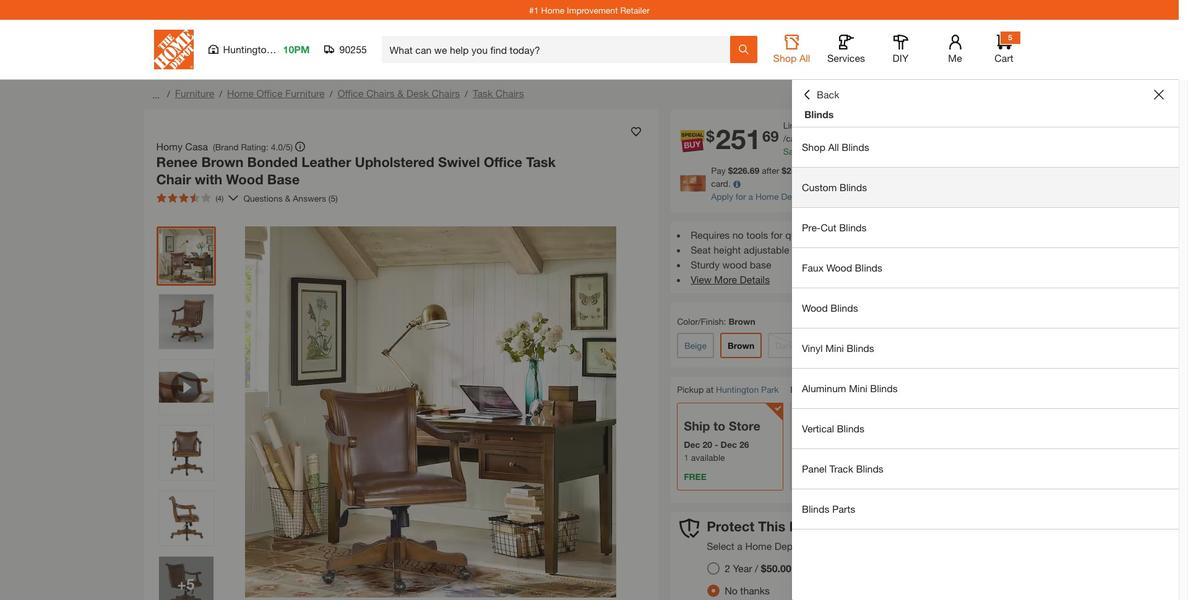 Task type: locate. For each thing, give the bounding box(es) containing it.
1 horizontal spatial chairs
[[432, 87, 460, 99]]

2 dec from the left
[[721, 439, 737, 450]]

1 horizontal spatial to
[[831, 384, 839, 395]]

a inside protect this item select a home depot protection plan by allstate for:
[[737, 541, 743, 552]]

a down 226.69
[[749, 191, 753, 202]]

free down friday,
[[797, 472, 820, 482]]

6316524675112 image
[[159, 360, 213, 415]]

1 vertical spatial mini
[[849, 383, 868, 394]]

1 vertical spatial for
[[771, 229, 783, 241]]

20 left per
[[805, 120, 814, 131]]

vertical
[[802, 423, 835, 435]]

20 inside ship to store dec 20 - dec 26 1 available
[[703, 439, 713, 450]]

0 vertical spatial 25
[[827, 146, 836, 157]]

aluminum mini blinds
[[802, 383, 898, 394]]

26
[[740, 439, 749, 450]]

22
[[846, 439, 856, 450]]

option group
[[703, 558, 801, 600]]

a left the new
[[991, 165, 995, 176]]

rating:
[[241, 141, 269, 152]]

$ left 251
[[706, 128, 715, 145]]

& down 'base' at the top
[[285, 193, 291, 203]]

brown homy casa task chairs renee c3.2 image
[[159, 426, 213, 480]]

option group containing 2 year /
[[703, 558, 801, 600]]

0 horizontal spatial park
[[275, 43, 295, 55]]

all
[[800, 52, 811, 64], [828, 141, 839, 153]]

1 vertical spatial depot
[[775, 541, 802, 552]]

feedback link image
[[1172, 209, 1188, 276]]

delivering
[[791, 384, 829, 395]]

1 vertical spatial huntington
[[716, 384, 759, 395]]

90255 inside delivering to 90255
[[841, 385, 865, 395]]

0 vertical spatial a
[[991, 165, 995, 176]]

0 horizontal spatial mini
[[826, 342, 844, 354]]

all for shop all
[[800, 52, 811, 64]]

/ down 90255 button
[[330, 89, 333, 99]]

height
[[714, 244, 741, 256]]

a right select
[[737, 541, 743, 552]]

0 horizontal spatial furniture
[[175, 87, 214, 99]]

2 horizontal spatial chairs
[[496, 87, 524, 99]]

for
[[736, 191, 746, 202], [771, 229, 783, 241]]

the home depot logo image
[[154, 30, 193, 69]]

pay $ 226.69 after $ 25 off
[[711, 165, 816, 176]]

1 horizontal spatial for
[[771, 229, 783, 241]]

custom blinds link
[[792, 168, 1179, 207]]

homy
[[156, 141, 183, 152]]

1 vertical spatial 90255
[[841, 385, 865, 395]]

home inside protect this item select a home depot protection plan by allstate for:
[[746, 541, 772, 552]]

1 horizontal spatial furniture
[[285, 87, 325, 99]]

chairs
[[366, 87, 395, 99], [432, 87, 460, 99], [496, 87, 524, 99]]

brown right :
[[729, 316, 756, 327]]

protection
[[805, 541, 850, 552]]

park up home office furniture link in the top left of the page
[[275, 43, 295, 55]]

1 vertical spatial wood
[[827, 262, 852, 274]]

1 horizontal spatial a
[[749, 191, 753, 202]]

4.0
[[271, 141, 283, 152]]

huntington left 10pm
[[223, 43, 272, 55]]

furniture
[[175, 87, 214, 99], [285, 87, 325, 99]]

0 vertical spatial all
[[800, 52, 811, 64]]

to inside ship to store dec 20 - dec 26 1 available
[[714, 419, 726, 433]]

0 horizontal spatial to
[[714, 419, 726, 433]]

task inside ... / furniture / home office furniture / office chairs & desk chairs / task chairs
[[473, 87, 493, 99]]

free down 1 on the bottom of page
[[684, 472, 707, 482]]

1 vertical spatial brown
[[729, 316, 756, 327]]

pre-cut blinds
[[802, 222, 867, 233]]

1 horizontal spatial dec
[[721, 439, 737, 450]]

90255 up vertical blinds
[[841, 385, 865, 395]]

0 horizontal spatial free
[[684, 472, 707, 482]]

:
[[724, 316, 726, 327]]

0 horizontal spatial shop
[[773, 52, 797, 64]]

0 horizontal spatial task
[[473, 87, 493, 99]]

faux wood blinds
[[802, 262, 883, 274]]

0 vertical spatial &
[[398, 87, 404, 99]]

/
[[167, 89, 170, 99], [219, 89, 222, 99], [330, 89, 333, 99], [465, 89, 468, 99], [755, 563, 759, 575]]

no
[[733, 229, 744, 241]]

ship to store dec 20 - dec 26 1 available
[[684, 419, 761, 463]]

2 vertical spatial wood
[[802, 302, 828, 314]]

0 vertical spatial shop
[[773, 52, 797, 64]]

0 vertical spatial wood
[[226, 171, 263, 187]]

1 free from the left
[[684, 472, 707, 482]]

casa
[[185, 141, 208, 152]]

1 vertical spatial shop
[[802, 141, 826, 153]]

...
[[153, 89, 160, 100]]

blinds down back 'button'
[[805, 108, 834, 120]]

0 horizontal spatial all
[[800, 52, 811, 64]]

blinds parts link
[[792, 490, 1179, 529]]

base
[[267, 171, 300, 187]]

base
[[750, 259, 772, 271]]

for down info image
[[736, 191, 746, 202]]

90255 up ... / furniture / home office furniture / office chairs & desk chairs / task chairs
[[340, 43, 367, 55]]

1 vertical spatial 25
[[787, 165, 796, 176]]

0 horizontal spatial &
[[285, 193, 291, 203]]

friday,
[[797, 439, 825, 450]]

requires
[[691, 229, 730, 241]]

wood blinds
[[802, 302, 858, 314]]

1 horizontal spatial &
[[398, 87, 404, 99]]

&
[[398, 87, 404, 99], [285, 193, 291, 203]]

select
[[707, 541, 735, 552]]

blinds
[[805, 108, 834, 120], [842, 141, 870, 153], [840, 181, 867, 193], [839, 222, 867, 233], [855, 262, 883, 274], [831, 302, 858, 314], [847, 342, 875, 354], [870, 383, 898, 394], [837, 423, 865, 435], [856, 463, 884, 475], [802, 503, 830, 515]]

office inside renee brown bonded leather upholstered swivel office task chair with wood base
[[484, 154, 522, 170]]

1 horizontal spatial 90255
[[841, 385, 865, 395]]

& left desk
[[398, 87, 404, 99]]

1 horizontal spatial .
[[833, 133, 835, 144]]

1 horizontal spatial task
[[526, 154, 556, 170]]

home
[[541, 5, 565, 15], [227, 87, 254, 99], [756, 191, 779, 202], [746, 541, 772, 552]]

0 vertical spatial 90255
[[340, 43, 367, 55]]

all inside menu
[[828, 141, 839, 153]]

0 horizontal spatial dec
[[684, 439, 700, 450]]

chair
[[156, 171, 191, 187]]

details
[[740, 274, 770, 285]]

off
[[799, 165, 816, 176]]

home inside ... / furniture / home office furniture / office chairs & desk chairs / task chairs
[[227, 87, 254, 99]]

blinds right the (
[[842, 141, 870, 153]]

20
[[805, 120, 814, 131], [703, 439, 713, 450]]

39
[[841, 146, 851, 157]]

services button
[[827, 35, 866, 64]]

by
[[875, 541, 886, 552]]

20 left - on the bottom right of the page
[[703, 439, 713, 450]]

& inside ... / furniture / home office furniture / office chairs & desk chairs / task chairs
[[398, 87, 404, 99]]

track
[[830, 463, 854, 475]]

2 horizontal spatial office
[[484, 154, 522, 170]]

and
[[813, 229, 829, 241]]

for:
[[924, 541, 939, 552]]

vinyl mini blinds link
[[792, 329, 1179, 368]]

2 free from the left
[[797, 472, 820, 482]]

1 horizontal spatial mini
[[849, 383, 868, 394]]

dec left 22
[[828, 439, 844, 450]]

wood inside wood blinds link
[[802, 302, 828, 314]]

dec right - on the bottom right of the page
[[721, 439, 737, 450]]

2 vertical spatial brown
[[728, 340, 755, 351]]

1 horizontal spatial free
[[797, 472, 820, 482]]

1 vertical spatial task
[[526, 154, 556, 170]]

blinds right 90255 link
[[870, 383, 898, 394]]

1 horizontal spatial park
[[761, 384, 779, 395]]

mini for aluminum
[[849, 383, 868, 394]]

2 vertical spatial a
[[737, 541, 743, 552]]

.
[[833, 133, 835, 144], [824, 146, 827, 157]]

brown inside brown button
[[728, 340, 755, 351]]

to up - on the bottom right of the page
[[714, 419, 726, 433]]

0 vertical spatial .
[[833, 133, 835, 144]]

1 chairs from the left
[[366, 87, 395, 99]]

parts
[[832, 503, 856, 515]]

task inside renee brown bonded leather upholstered swivel office task chair with wood base
[[526, 154, 556, 170]]

wood right faux
[[827, 262, 852, 274]]

1 horizontal spatial all
[[828, 141, 839, 153]]

1 vertical spatial 20
[[703, 439, 713, 450]]

2 horizontal spatial a
[[991, 165, 995, 176]]

... / furniture / home office furniture / office chairs & desk chairs / task chairs
[[150, 87, 524, 100]]

shop for shop all
[[773, 52, 797, 64]]

office right the swivel
[[484, 154, 522, 170]]

brown down (brand
[[201, 154, 244, 170]]

blinds up aluminum mini blinds
[[847, 342, 875, 354]]

1 vertical spatial .
[[824, 146, 827, 157]]

411
[[818, 133, 833, 144]]

1 vertical spatial a
[[749, 191, 753, 202]]

0 vertical spatial 20
[[805, 120, 814, 131]]

pre-
[[802, 222, 821, 233]]

1 horizontal spatial 20
[[805, 120, 814, 131]]

seat
[[691, 244, 711, 256]]

park left the delivering
[[761, 384, 779, 395]]

wood up questions
[[226, 171, 263, 187]]

furniture down 10pm
[[285, 87, 325, 99]]

25 inside limit 20 per order /carton $ 411 . 94 save $ 160 . 25 ( 39 %)
[[827, 146, 836, 157]]

25 left the (
[[827, 146, 836, 157]]

shop for shop all blinds
[[802, 141, 826, 153]]

$ up 160
[[813, 133, 818, 144]]

easy
[[832, 229, 853, 241]]

blinds right track
[[856, 463, 884, 475]]

a inside the "your total qualifying purchase upon opening a new card."
[[991, 165, 995, 176]]

home right furniture link
[[227, 87, 254, 99]]

custom
[[802, 181, 837, 193]]

to left 90255 link
[[831, 384, 839, 395]]

1 vertical spatial to
[[714, 419, 726, 433]]

huntington park
[[223, 43, 295, 55]]

limit 20 per order /carton $ 411 . 94 save $ 160 . 25 ( 39 %)
[[783, 120, 862, 157]]

90255 inside button
[[340, 43, 367, 55]]

0 horizontal spatial 90255
[[340, 43, 367, 55]]

25 left off at the right of the page
[[787, 165, 796, 176]]

(4) button
[[151, 188, 229, 208]]

mini for vinyl
[[826, 342, 844, 354]]

(
[[839, 146, 841, 157]]

25
[[827, 146, 836, 157], [787, 165, 796, 176]]

to inside delivering to 90255
[[831, 384, 839, 395]]

all inside "button"
[[800, 52, 811, 64]]

beige
[[685, 340, 707, 351]]

drawer close image
[[1154, 90, 1164, 100]]

for up "adjustable"
[[771, 229, 783, 241]]

office down the huntington park
[[257, 87, 283, 99]]

huntington
[[223, 43, 272, 55], [716, 384, 759, 395]]

wood down faux
[[802, 302, 828, 314]]

brown down the color/finish : brown
[[728, 340, 755, 351]]

wood blinds link
[[792, 288, 1179, 328]]

#1
[[529, 5, 539, 15]]

dec up 1 on the bottom of page
[[684, 439, 700, 450]]

home up 2 year / $50.00
[[746, 541, 772, 552]]

office chairs & desk chairs link
[[338, 87, 460, 99]]

a
[[991, 165, 995, 176], [749, 191, 753, 202], [737, 541, 743, 552]]

0 horizontal spatial .
[[824, 146, 827, 157]]

back button
[[802, 89, 840, 101]]

69
[[763, 128, 779, 145]]

depot down item at the right bottom
[[775, 541, 802, 552]]

0 vertical spatial brown
[[201, 154, 244, 170]]

free for to
[[684, 472, 707, 482]]

1 vertical spatial &
[[285, 193, 291, 203]]

menu containing shop all blinds
[[792, 128, 1179, 530]]

free for friday,
[[797, 472, 820, 482]]

dec
[[684, 439, 700, 450], [721, 439, 737, 450], [828, 439, 844, 450]]

0 vertical spatial huntington
[[223, 43, 272, 55]]

/ left task chairs link
[[465, 89, 468, 99]]

bonded
[[247, 154, 298, 170]]

office down 90255 button
[[338, 87, 364, 99]]

0 vertical spatial mini
[[826, 342, 844, 354]]

furniture right ... button
[[175, 87, 214, 99]]

mini right aluminum on the right bottom of page
[[849, 383, 868, 394]]

0 vertical spatial task
[[473, 87, 493, 99]]

0 vertical spatial for
[[736, 191, 746, 202]]

1 horizontal spatial 25
[[827, 146, 836, 157]]

3 dec from the left
[[828, 439, 844, 450]]

0 vertical spatial to
[[831, 384, 839, 395]]

huntington right at
[[716, 384, 759, 395]]

all up back 'button'
[[800, 52, 811, 64]]

all left 39 on the right of page
[[828, 141, 839, 153]]

wood
[[723, 259, 747, 271]]

me
[[948, 52, 962, 64]]

2 chairs from the left
[[432, 87, 460, 99]]

view
[[691, 274, 712, 285]]

0 horizontal spatial chairs
[[366, 87, 395, 99]]

cart 5
[[995, 33, 1014, 64]]

2 furniture from the left
[[285, 87, 325, 99]]

home right #1
[[541, 5, 565, 15]]

0 horizontal spatial a
[[737, 541, 743, 552]]

$ right pay
[[728, 165, 733, 176]]

2 horizontal spatial dec
[[828, 439, 844, 450]]

depot down off at the right of the page
[[781, 191, 805, 202]]

all for shop all blinds
[[828, 141, 839, 153]]

1 vertical spatial all
[[828, 141, 839, 153]]

brown homy casa task chairs renee e1.1 image
[[159, 295, 213, 349]]

0 horizontal spatial 20
[[703, 439, 713, 450]]

(brand
[[213, 141, 239, 152]]

mini right vinyl
[[826, 342, 844, 354]]

1 horizontal spatial shop
[[802, 141, 826, 153]]

menu
[[792, 128, 1179, 530]]

for inside requires no tools for quick and easy assembly seat height adjustable sturdy wood base view more details
[[771, 229, 783, 241]]

upon
[[935, 165, 955, 176]]

store
[[729, 419, 761, 433]]

to for store
[[714, 419, 726, 433]]

shop inside "button"
[[773, 52, 797, 64]]

card
[[850, 191, 869, 202]]

226.69
[[733, 165, 760, 176]]

depot inside protect this item select a home depot protection plan by allstate for:
[[775, 541, 802, 552]]



Task type: vqa. For each thing, say whether or not it's contained in the screenshot.
the bottommost color
no



Task type: describe. For each thing, give the bounding box(es) containing it.
0 vertical spatial park
[[275, 43, 295, 55]]

blinds down faux wood blinds at the right
[[831, 302, 858, 314]]

0 horizontal spatial for
[[736, 191, 746, 202]]

$ 251 69
[[706, 123, 779, 156]]

panel track blinds
[[802, 463, 884, 475]]

per
[[817, 120, 829, 131]]

to for 90255
[[831, 384, 839, 395]]

1 dec from the left
[[684, 439, 700, 450]]

0 vertical spatial depot
[[781, 191, 805, 202]]

qualifying
[[857, 165, 894, 176]]

adjustable
[[744, 244, 790, 256]]

brown homy casa task chairs renee 4f.3 image
[[159, 491, 213, 546]]

%)
[[851, 146, 862, 157]]

shop all blinds
[[802, 141, 870, 153]]

cut
[[821, 222, 837, 233]]

94
[[835, 133, 845, 144]]

swivel
[[438, 154, 480, 170]]

1
[[684, 452, 689, 463]]

apply for a home depot consumer card link
[[711, 191, 869, 202]]

your
[[818, 165, 835, 176]]

wood inside faux wood blinds link
[[827, 262, 852, 274]]

opening
[[957, 165, 988, 176]]

plan
[[853, 541, 872, 552]]

blinds down the assembly
[[855, 262, 883, 274]]

renee
[[156, 154, 198, 170]]

0 horizontal spatial 25
[[787, 165, 796, 176]]

0 horizontal spatial huntington
[[223, 43, 272, 55]]

me button
[[936, 35, 975, 64]]

pay
[[711, 165, 726, 176]]

aluminum
[[802, 383, 846, 394]]

blinds right cut
[[839, 222, 867, 233]]

pre-cut blinds link
[[792, 208, 1179, 248]]

2
[[725, 563, 730, 575]]

2 year / $50.00
[[725, 563, 792, 575]]

answers
[[293, 193, 326, 203]]

blinds parts
[[802, 503, 856, 515]]

/ right 'year'
[[755, 563, 759, 575]]

/5)
[[283, 141, 293, 152]]

diy
[[893, 52, 909, 64]]

1 vertical spatial park
[[761, 384, 779, 395]]

protect
[[707, 519, 755, 535]]

available
[[691, 452, 725, 463]]

shop all
[[773, 52, 811, 64]]

$50.00
[[761, 563, 792, 575]]

info image
[[733, 181, 741, 188]]

apply
[[711, 191, 733, 202]]

home office furniture link
[[227, 87, 325, 99]]

blinds down total
[[840, 181, 867, 193]]

faux wood blinds link
[[792, 248, 1179, 288]]

delivery friday, dec 22
[[797, 419, 856, 450]]

assembly
[[855, 229, 897, 241]]

order
[[832, 120, 852, 131]]

retailer
[[621, 5, 650, 15]]

/ right ...
[[167, 89, 170, 99]]

apply for a home depot consumer card
[[711, 191, 869, 202]]

pickup at huntington park
[[677, 384, 779, 395]]

3 chairs from the left
[[496, 87, 524, 99]]

#1 home improvement retailer
[[529, 5, 650, 15]]

(4) link
[[151, 188, 239, 208]]

save
[[783, 146, 803, 157]]

purchase
[[897, 165, 932, 176]]

ship
[[684, 419, 710, 433]]

leather
[[302, 154, 351, 170]]

quick
[[786, 229, 810, 241]]

3.5 stars image
[[156, 193, 211, 203]]

this
[[758, 519, 786, 535]]

upholstered
[[355, 154, 434, 170]]

brown homy casa task chairs renee 1f.4 image
[[159, 557, 213, 600]]

brown inside renee brown bonded leather upholstered swivel office task chair with wood base
[[201, 154, 244, 170]]

color/finish
[[677, 316, 724, 327]]

year
[[733, 563, 752, 575]]

dec inside delivery friday, dec 22
[[828, 439, 844, 450]]

$ inside $ 251 69
[[706, 128, 715, 145]]

251
[[716, 123, 761, 156]]

brown homy casa task chairs renee 64.0 image
[[159, 229, 213, 284]]

(brand rating: 4.0 /5)
[[213, 141, 293, 152]]

view more details link
[[691, 274, 770, 285]]

furniture link
[[175, 87, 214, 99]]

no thanks
[[725, 585, 770, 597]]

delivering to 90255
[[791, 384, 865, 395]]

1 horizontal spatial office
[[338, 87, 364, 99]]

task chairs link
[[473, 87, 524, 99]]

vertical blinds link
[[792, 409, 1179, 449]]

home down after
[[756, 191, 779, 202]]

apply now image
[[680, 175, 711, 192]]

your total qualifying purchase upon opening a new card.
[[711, 165, 1014, 189]]

more
[[715, 274, 737, 285]]

90255 link
[[841, 384, 865, 397]]

item
[[789, 519, 818, 535]]

0 horizontal spatial office
[[257, 87, 283, 99]]

$ right save
[[805, 146, 810, 157]]

huntington park button
[[716, 384, 779, 395]]

What can we help you find today? search field
[[390, 37, 729, 63]]

color/finish : brown
[[677, 316, 756, 327]]

card.
[[711, 178, 731, 189]]

blinds up item at the right bottom
[[802, 503, 830, 515]]

/carton
[[783, 133, 811, 144]]

after
[[762, 165, 780, 176]]

10pm
[[283, 43, 310, 55]]

diy button
[[881, 35, 921, 64]]

20 inside limit 20 per order /carton $ 411 . 94 save $ 160 . 25 ( 39 %)
[[805, 120, 814, 131]]

(5)
[[329, 193, 338, 203]]

brown button
[[720, 333, 762, 358]]

1 horizontal spatial huntington
[[716, 384, 759, 395]]

blinds up 22
[[837, 423, 865, 435]]

$ right after
[[782, 165, 787, 176]]

/ right furniture link
[[219, 89, 222, 99]]

services
[[828, 52, 865, 64]]

(4)
[[216, 194, 224, 203]]

shop all button
[[772, 35, 812, 64]]

1 furniture from the left
[[175, 87, 214, 99]]

wood inside renee brown bonded leather upholstered swivel office task chair with wood base
[[226, 171, 263, 187]]



